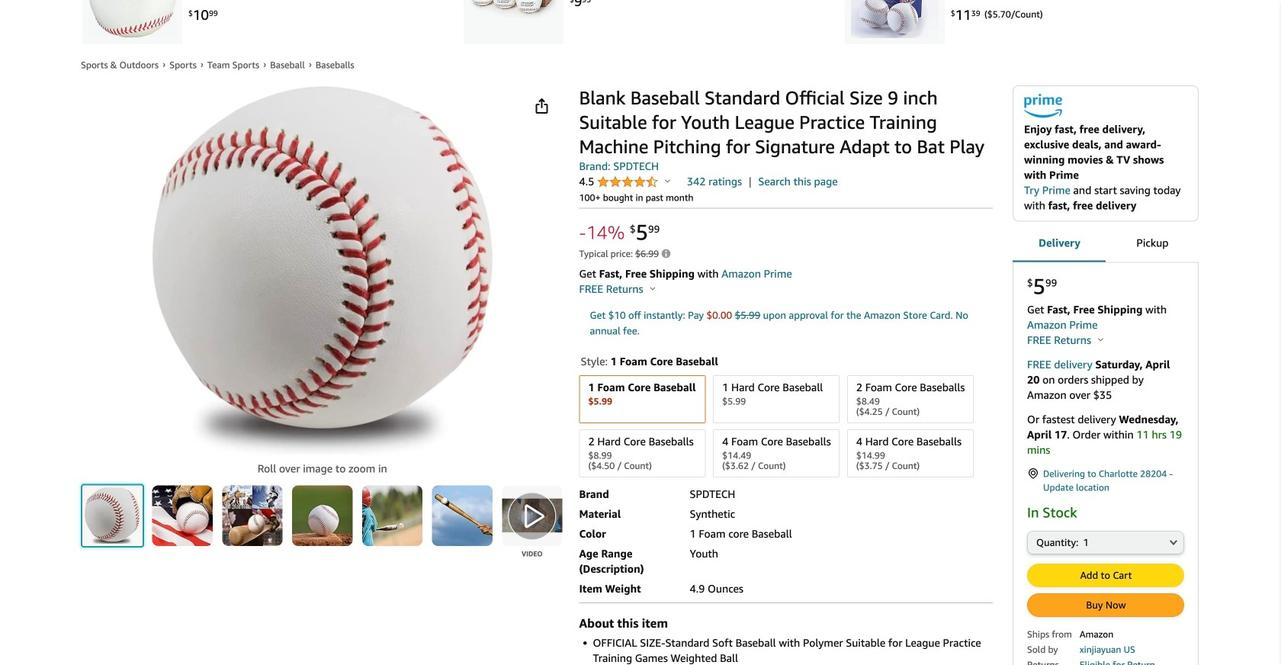 Task type: describe. For each thing, give the bounding box(es) containing it.
blank baseball standard official size 9 inch suitable for youth league practice training machine pitching for signature adapt to bat play image
[[151, 86, 494, 455]]

jiobolion baseballs standard size leather covered unmarked suitable for training and practice hard sphere for american league image
[[852, 0, 939, 38]]

amazon prime logo image
[[1025, 94, 1063, 122]]

premium quality blank leather baseball | unmarked, regulation size & weight | ideal for autographs, arts & crafts, souvenirs, image
[[89, 0, 176, 38]]

0 vertical spatial popover image
[[665, 179, 671, 183]]

1 vertical spatial popover image
[[651, 287, 656, 290]]

2 horizontal spatial popover image
[[1099, 338, 1104, 341]]

dropdown image
[[1171, 539, 1178, 545]]



Task type: vqa. For each thing, say whether or not it's contained in the screenshot.
AMAZON PRIME LOGO
yes



Task type: locate. For each thing, give the bounding box(es) containing it.
rawlings | official league recreational use practice baseballs | olb3 | youth/8u | 3 count image
[[470, 0, 558, 38]]

tab list
[[1013, 224, 1200, 264]]

option group
[[575, 372, 994, 481]]

learn more about amazon pricing and savings image
[[662, 249, 671, 260]]

0 horizontal spatial popover image
[[651, 287, 656, 290]]

2 vertical spatial popover image
[[1099, 338, 1104, 341]]

1 horizontal spatial popover image
[[665, 179, 671, 183]]

popover image
[[665, 179, 671, 183], [651, 287, 656, 290], [1099, 338, 1104, 341]]

list
[[69, 0, 1213, 44]]

None submit
[[82, 486, 143, 546], [152, 486, 213, 546], [222, 486, 283, 546], [292, 486, 353, 546], [362, 486, 423, 546], [432, 486, 493, 546], [502, 486, 563, 546], [1029, 565, 1184, 587], [1029, 594, 1184, 616], [82, 486, 143, 546], [152, 486, 213, 546], [222, 486, 283, 546], [292, 486, 353, 546], [362, 486, 423, 546], [432, 486, 493, 546], [502, 486, 563, 546], [1029, 565, 1184, 587], [1029, 594, 1184, 616]]



